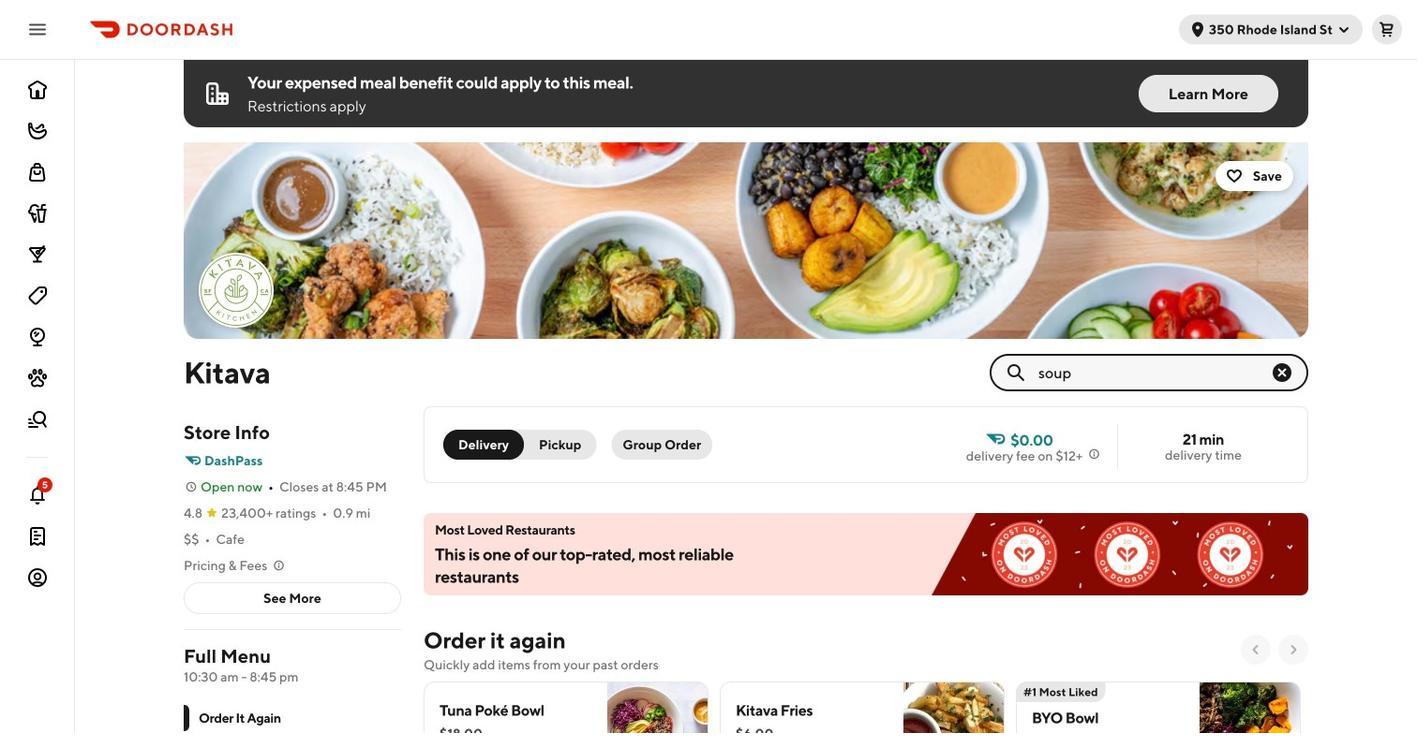 Task type: vqa. For each thing, say whether or not it's contained in the screenshot.
Order Methods option group
yes



Task type: describe. For each thing, give the bounding box(es) containing it.
order methods option group
[[443, 430, 597, 460]]

open menu image
[[26, 18, 49, 41]]

previous button of carousel image
[[1249, 643, 1264, 658]]

0 items, open order cart image
[[1380, 22, 1395, 37]]



Task type: locate. For each thing, give the bounding box(es) containing it.
next button of carousel image
[[1286, 643, 1301, 658]]

heading
[[424, 626, 566, 656]]

Item Search search field
[[1039, 363, 1271, 383]]

None radio
[[513, 430, 597, 460]]

None radio
[[443, 430, 524, 460]]

kitava image
[[184, 142, 1309, 339], [201, 255, 272, 326]]



